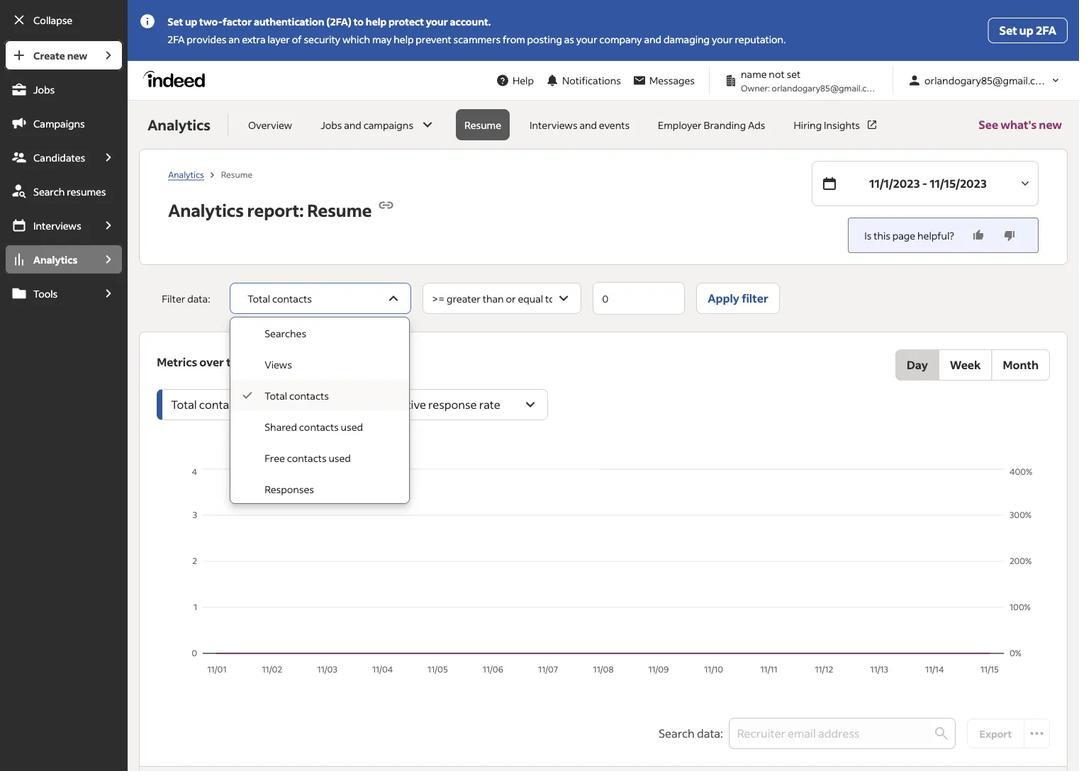 Task type: vqa. For each thing, say whether or not it's contained in the screenshot.
bottommost campaign
no



Task type: describe. For each thing, give the bounding box(es) containing it.
not
[[769, 68, 785, 80]]

data: for search data:
[[697, 727, 723, 741]]

scammers
[[454, 33, 501, 46]]

greater
[[447, 293, 481, 305]]

list box containing searches
[[231, 318, 409, 505]]

overview
[[248, 118, 292, 131]]

jobs link
[[4, 74, 124, 105]]

1 horizontal spatial 2fa
[[1036, 23, 1057, 38]]

this page is helpful image
[[972, 228, 986, 243]]

set up 2fa link
[[988, 18, 1068, 43]]

create new link
[[4, 40, 94, 71]]

hiring
[[794, 118, 822, 131]]

free contacts used
[[265, 452, 351, 465]]

campaigns link
[[4, 108, 124, 139]]

see what's new
[[979, 117, 1062, 132]]

filter
[[162, 292, 185, 305]]

jobs for jobs
[[33, 83, 55, 96]]

total contacts button
[[230, 283, 411, 314]]

0 vertical spatial new
[[67, 49, 87, 62]]

owner:
[[741, 82, 770, 93]]

helpful?
[[918, 229, 954, 242]]

prevent
[[416, 33, 452, 46]]

campaigns
[[33, 117, 85, 130]]

see
[[979, 117, 998, 132]]

interviews for interviews and events
[[530, 118, 578, 131]]

vs.
[[345, 397, 360, 412]]

orlandogary85@gmail.com inside name not set owner: orlandogary85@gmail.com
[[772, 82, 880, 93]]

events
[[599, 118, 630, 131]]

this page is not helpful image
[[1003, 228, 1017, 243]]

set for set up two-factor authentication (2fa) to help protect your account. 2fa provides an extra layer of security which may help prevent scammers from posting as your company and damaging your reputation.
[[167, 15, 183, 28]]

campaigns
[[364, 118, 413, 131]]

name not set owner: orlandogary85@gmail.com element
[[718, 67, 884, 94]]

ads
[[748, 118, 765, 131]]

is this page helpful?
[[865, 229, 954, 242]]

resumes
[[67, 185, 106, 198]]

search for search resumes
[[33, 185, 65, 198]]

total contacts option
[[231, 380, 409, 411]]

apply filter
[[708, 291, 769, 306]]

branding
[[704, 118, 746, 131]]

searches
[[265, 327, 306, 340]]

1 horizontal spatial resume
[[307, 199, 372, 221]]

employer branding ads
[[658, 118, 765, 131]]

0 horizontal spatial your
[[426, 15, 448, 28]]

orlandogary85@gmail.com inside 'dropdown button'
[[925, 74, 1050, 87]]

than
[[483, 293, 504, 305]]

1 horizontal spatial analytics link
[[168, 169, 204, 180]]

0 vertical spatial help
[[366, 15, 387, 28]]

-
[[922, 176, 927, 191]]

an
[[229, 33, 240, 46]]

contacts inside total contacts dropdown button
[[272, 293, 312, 305]]

analytics report: resume
[[168, 199, 372, 221]]

collapse button
[[4, 4, 124, 35]]

overview link
[[240, 109, 301, 140]]

employer branding ads link
[[650, 109, 774, 140]]

set
[[787, 68, 801, 80]]

damaging
[[664, 33, 710, 46]]

over
[[200, 355, 224, 369]]

extra
[[242, 33, 266, 46]]

candidates link
[[4, 142, 94, 173]]

jobs for jobs and campaigns
[[321, 118, 342, 131]]

of
[[292, 33, 302, 46]]

11/1/2023
[[869, 176, 920, 191]]

account.
[[450, 15, 491, 28]]

or
[[506, 293, 516, 305]]

create new
[[33, 49, 87, 62]]

contacts inside total contacts option
[[289, 390, 329, 402]]

and for jobs and campaigns
[[344, 118, 362, 131]]

may
[[372, 33, 392, 46]]

name
[[741, 68, 767, 80]]

interviews link
[[4, 210, 94, 241]]

as
[[564, 33, 574, 46]]

orlandogary85@gmail.com button
[[902, 67, 1068, 94]]

posting
[[527, 33, 562, 46]]

total inside dropdown button
[[248, 293, 270, 305]]

11/15/2023
[[930, 176, 987, 191]]

messages link
[[627, 67, 701, 94]]

layer
[[268, 33, 290, 46]]

(2fa)
[[326, 15, 352, 28]]

create
[[33, 49, 65, 62]]

filter data:
[[162, 292, 210, 305]]

free
[[265, 452, 285, 465]]

factor
[[223, 15, 252, 28]]



Task type: locate. For each thing, give the bounding box(es) containing it.
reputation.
[[735, 33, 786, 46]]

interviews and events
[[530, 118, 630, 131]]

set up 2fa
[[1000, 23, 1057, 38]]

provides
[[187, 33, 227, 46]]

collapse
[[33, 13, 72, 26]]

resume up analytics report: resume
[[221, 169, 253, 180]]

2fa inside the set up two-factor authentication (2fa) to help protect your account. 2fa provides an extra layer of security which may help prevent scammers from posting as your company and damaging your reputation.
[[167, 33, 185, 46]]

up for two-
[[185, 15, 197, 28]]

responses
[[265, 483, 314, 496]]

1 horizontal spatial help
[[394, 33, 414, 46]]

total contacts up searches
[[248, 293, 312, 305]]

menu bar containing create new
[[0, 40, 128, 772]]

0 vertical spatial total
[[248, 293, 270, 305]]

and inside button
[[344, 118, 362, 131]]

interviews for interviews
[[33, 219, 81, 232]]

0 vertical spatial total contacts
[[248, 293, 312, 305]]

filter
[[742, 291, 769, 306]]

set up orlandogary85@gmail.com 'dropdown button'
[[1000, 23, 1017, 38]]

0 vertical spatial resume
[[465, 118, 501, 131]]

1 vertical spatial new
[[1039, 117, 1062, 132]]

and left campaigns
[[344, 118, 362, 131]]

search resumes
[[33, 185, 106, 198]]

employer
[[658, 118, 702, 131]]

contacts
[[272, 293, 312, 305], [289, 390, 329, 402], [299, 421, 339, 434], [287, 452, 327, 465]]

0 vertical spatial used
[[341, 421, 363, 434]]

jobs left campaigns
[[321, 118, 342, 131]]

up up orlandogary85@gmail.com 'dropdown button'
[[1020, 23, 1034, 38]]

1 horizontal spatial orlandogary85@gmail.com
[[925, 74, 1050, 87]]

indeed home image
[[143, 71, 211, 88]]

interviews and events link
[[521, 109, 638, 140]]

up for 2fa
[[1020, 23, 1034, 38]]

jobs inside button
[[321, 118, 342, 131]]

interviews
[[530, 118, 578, 131], [33, 219, 81, 232]]

analytics
[[148, 116, 211, 134], [168, 169, 204, 180], [168, 199, 244, 221], [33, 253, 77, 266]]

0 horizontal spatial set
[[167, 15, 183, 28]]

resume left show shareable url image
[[307, 199, 372, 221]]

1 vertical spatial total
[[265, 390, 287, 402]]

up inside the set up two-factor authentication (2fa) to help protect your account. 2fa provides an extra layer of security which may help prevent scammers from posting as your company and damaging your reputation.
[[185, 15, 197, 28]]

0 horizontal spatial up
[[185, 15, 197, 28]]

0 horizontal spatial search
[[33, 185, 65, 198]]

0 vertical spatial jobs
[[33, 83, 55, 96]]

1 vertical spatial total contacts
[[265, 390, 329, 402]]

set left two-
[[167, 15, 183, 28]]

1 horizontal spatial up
[[1020, 23, 1034, 38]]

jobs down create new link
[[33, 83, 55, 96]]

security
[[304, 33, 340, 46]]

what's
[[1001, 117, 1037, 132]]

1 vertical spatial to
[[545, 293, 555, 305]]

menu bar
[[0, 40, 128, 772]]

1 vertical spatial data:
[[697, 727, 723, 741]]

show shareable url image
[[378, 197, 395, 214]]

1 horizontal spatial your
[[576, 33, 597, 46]]

1 vertical spatial jobs
[[321, 118, 342, 131]]

authentication
[[254, 15, 324, 28]]

used for shared contacts used
[[341, 421, 363, 434]]

used down shared contacts used
[[329, 452, 351, 465]]

search data:
[[659, 727, 723, 741]]

to inside dropdown button
[[545, 293, 555, 305]]

1 vertical spatial help
[[394, 33, 414, 46]]

this
[[874, 229, 891, 242]]

set up two-factor authentication (2fa) to help protect your account. 2fa provides an extra layer of security which may help prevent scammers from posting as your company and damaging your reputation.
[[167, 15, 786, 46]]

0 horizontal spatial new
[[67, 49, 87, 62]]

region
[[157, 466, 1050, 679]]

searches option
[[231, 318, 409, 349]]

help down protect
[[394, 33, 414, 46]]

up
[[185, 15, 197, 28], [1020, 23, 1034, 38]]

up left two-
[[185, 15, 197, 28]]

0 horizontal spatial interviews
[[33, 219, 81, 232]]

0 horizontal spatial and
[[344, 118, 362, 131]]

>= greater than or equal to button
[[423, 283, 582, 314]]

jobs and campaigns button
[[312, 109, 445, 140]]

1 vertical spatial interviews
[[33, 219, 81, 232]]

search resumes link
[[4, 176, 124, 207]]

and right company
[[644, 33, 662, 46]]

contacts down total contacts option at the left of the page
[[299, 421, 339, 434]]

interviews inside menu bar
[[33, 219, 81, 232]]

tools link
[[4, 278, 94, 309]]

report:
[[247, 199, 304, 221]]

to right equal
[[545, 293, 555, 305]]

1 horizontal spatial and
[[580, 118, 597, 131]]

is
[[865, 229, 872, 242]]

new right what's
[[1039, 117, 1062, 132]]

company
[[599, 33, 642, 46]]

day
[[907, 358, 928, 372]]

2 horizontal spatial and
[[644, 33, 662, 46]]

resume
[[465, 118, 501, 131], [221, 169, 253, 180], [307, 199, 372, 221]]

which
[[342, 33, 370, 46]]

metrics over time
[[157, 355, 251, 369]]

>= greater than or equal to
[[432, 293, 555, 305]]

Resume Filter Input number field
[[594, 283, 684, 314]]

11/1/2023 - 11/15/2023
[[869, 176, 987, 191]]

messages
[[650, 74, 695, 87]]

1 horizontal spatial new
[[1039, 117, 1062, 132]]

week
[[950, 358, 981, 372]]

two-
[[199, 15, 223, 28]]

help button
[[490, 67, 540, 94]]

help
[[513, 74, 534, 87]]

2fa
[[1036, 23, 1057, 38], [167, 33, 185, 46]]

apply
[[708, 291, 740, 306]]

2 horizontal spatial resume
[[465, 118, 501, 131]]

total down views on the top of page
[[265, 390, 287, 402]]

contacts right "free" in the bottom of the page
[[287, 452, 327, 465]]

new inside button
[[1039, 117, 1062, 132]]

total contacts up shared
[[265, 390, 329, 402]]

used down vs.
[[341, 421, 363, 434]]

1 horizontal spatial to
[[545, 293, 555, 305]]

1 horizontal spatial interviews
[[530, 118, 578, 131]]

interviews down search resumes link
[[33, 219, 81, 232]]

total contacts
[[248, 293, 312, 305], [265, 390, 329, 402]]

orlandogary85@gmail.com down set
[[772, 82, 880, 93]]

hiring insights
[[794, 118, 860, 131]]

0 vertical spatial search
[[33, 185, 65, 198]]

0 horizontal spatial jobs
[[33, 83, 55, 96]]

0 horizontal spatial 2fa
[[167, 33, 185, 46]]

orlandogary85@gmail.com up see
[[925, 74, 1050, 87]]

name not set owner: orlandogary85@gmail.com
[[741, 68, 880, 93]]

metrics
[[157, 355, 197, 369]]

to up "which"
[[354, 15, 364, 28]]

used for free contacts used
[[329, 452, 351, 465]]

0 vertical spatial data:
[[187, 292, 210, 305]]

to inside the set up two-factor authentication (2fa) to help protect your account. 2fa provides an extra layer of security which may help prevent scammers from posting as your company and damaging your reputation.
[[354, 15, 364, 28]]

apply filter button
[[697, 283, 780, 314]]

used
[[341, 421, 363, 434], [329, 452, 351, 465]]

2 horizontal spatial your
[[712, 33, 733, 46]]

1 horizontal spatial search
[[659, 727, 695, 741]]

and for interviews and events
[[580, 118, 597, 131]]

set inside the set up two-factor authentication (2fa) to help protect your account. 2fa provides an extra layer of security which may help prevent scammers from posting as your company and damaging your reputation.
[[167, 15, 183, 28]]

new
[[67, 49, 87, 62], [1039, 117, 1062, 132]]

set for set up 2fa
[[1000, 23, 1017, 38]]

new right create
[[67, 49, 87, 62]]

1 vertical spatial analytics link
[[4, 244, 94, 275]]

your right the damaging
[[712, 33, 733, 46]]

candidates
[[33, 151, 85, 164]]

total inside option
[[265, 390, 287, 402]]

hiring insights link
[[785, 109, 887, 140]]

1 horizontal spatial data:
[[697, 727, 723, 741]]

search for search data:
[[659, 727, 695, 741]]

contacts up shared contacts used
[[289, 390, 329, 402]]

2 vertical spatial resume
[[307, 199, 372, 221]]

total
[[248, 293, 270, 305], [265, 390, 287, 402]]

0 vertical spatial to
[[354, 15, 364, 28]]

resume down help button
[[465, 118, 501, 131]]

your up prevent
[[426, 15, 448, 28]]

your
[[426, 15, 448, 28], [576, 33, 597, 46], [712, 33, 733, 46]]

insights
[[824, 118, 860, 131]]

1 vertical spatial used
[[329, 452, 351, 465]]

1 vertical spatial resume
[[221, 169, 253, 180]]

0 horizontal spatial data:
[[187, 292, 210, 305]]

notifications button
[[540, 65, 627, 96]]

total contacts inside dropdown button
[[248, 293, 312, 305]]

0 horizontal spatial analytics link
[[4, 244, 94, 275]]

month
[[1003, 358, 1039, 372]]

0 vertical spatial analytics link
[[168, 169, 204, 180]]

>=
[[432, 293, 445, 305]]

time
[[226, 355, 251, 369]]

0 vertical spatial interviews
[[530, 118, 578, 131]]

contacts up searches
[[272, 293, 312, 305]]

interviews down notifications dropdown button on the top of the page
[[530, 118, 578, 131]]

0 horizontal spatial orlandogary85@gmail.com
[[772, 82, 880, 93]]

set
[[167, 15, 183, 28], [1000, 23, 1017, 38]]

and left events
[[580, 118, 597, 131]]

your right as
[[576, 33, 597, 46]]

see what's new button
[[979, 101, 1062, 149]]

1 horizontal spatial set
[[1000, 23, 1017, 38]]

total up searches
[[248, 293, 270, 305]]

0 horizontal spatial resume
[[221, 169, 253, 180]]

to
[[354, 15, 364, 28], [545, 293, 555, 305]]

0 horizontal spatial to
[[354, 15, 364, 28]]

1 horizontal spatial jobs
[[321, 118, 342, 131]]

jobs and campaigns
[[321, 118, 413, 131]]

from
[[503, 33, 525, 46]]

and inside the set up two-factor authentication (2fa) to help protect your account. 2fa provides an extra layer of security which may help prevent scammers from posting as your company and damaging your reputation.
[[644, 33, 662, 46]]

help up may
[[366, 15, 387, 28]]

tools
[[33, 287, 58, 300]]

help
[[366, 15, 387, 28], [394, 33, 414, 46]]

total contacts inside option
[[265, 390, 329, 402]]

0 horizontal spatial help
[[366, 15, 387, 28]]

jobs
[[33, 83, 55, 96], [321, 118, 342, 131]]

list box
[[231, 318, 409, 505]]

1 vertical spatial search
[[659, 727, 695, 741]]

data: for filter data:
[[187, 292, 210, 305]]

search
[[33, 185, 65, 198], [659, 727, 695, 741]]

shared
[[265, 421, 297, 434]]



